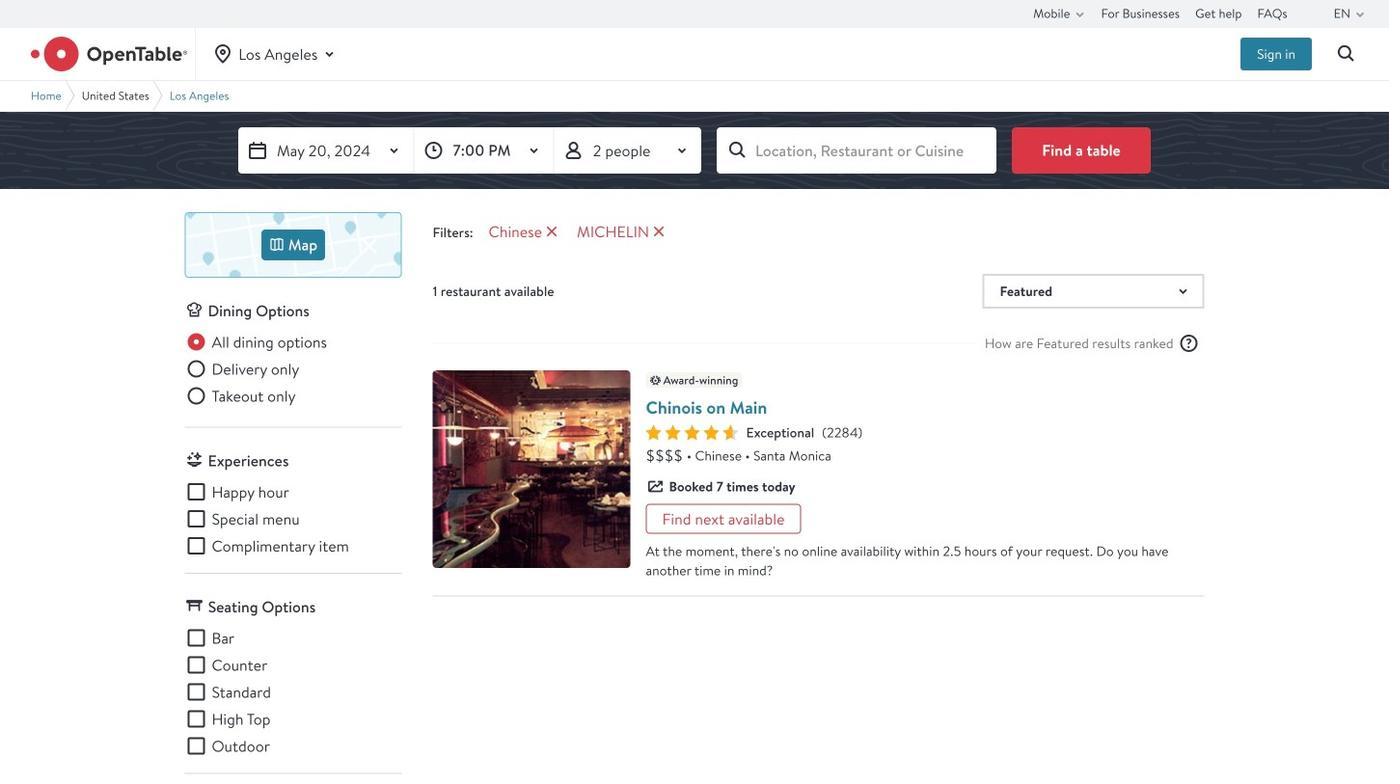 Task type: locate. For each thing, give the bounding box(es) containing it.
1 vertical spatial group
[[185, 481, 402, 558]]

None field
[[717, 127, 997, 174]]

a photo of chinois on main restaurant image
[[433, 371, 631, 569]]

2 vertical spatial group
[[185, 627, 402, 758]]

opentable logo image
[[31, 37, 187, 71]]

4.7 stars image
[[646, 425, 739, 440]]

None radio
[[185, 385, 296, 408]]

group
[[185, 331, 402, 412], [185, 481, 402, 558], [185, 627, 402, 758]]

0 vertical spatial group
[[185, 331, 402, 412]]

None radio
[[185, 331, 327, 354], [185, 358, 300, 381], [185, 331, 327, 354], [185, 358, 300, 381]]

none radio inside group
[[185, 385, 296, 408]]



Task type: vqa. For each thing, say whether or not it's contained in the screenshot.
bottommost group
yes



Task type: describe. For each thing, give the bounding box(es) containing it.
Please input a Location, Restaurant or Cuisine field
[[717, 127, 997, 174]]

2 group from the top
[[185, 481, 402, 558]]

3 group from the top
[[185, 627, 402, 758]]

1 group from the top
[[185, 331, 402, 412]]



